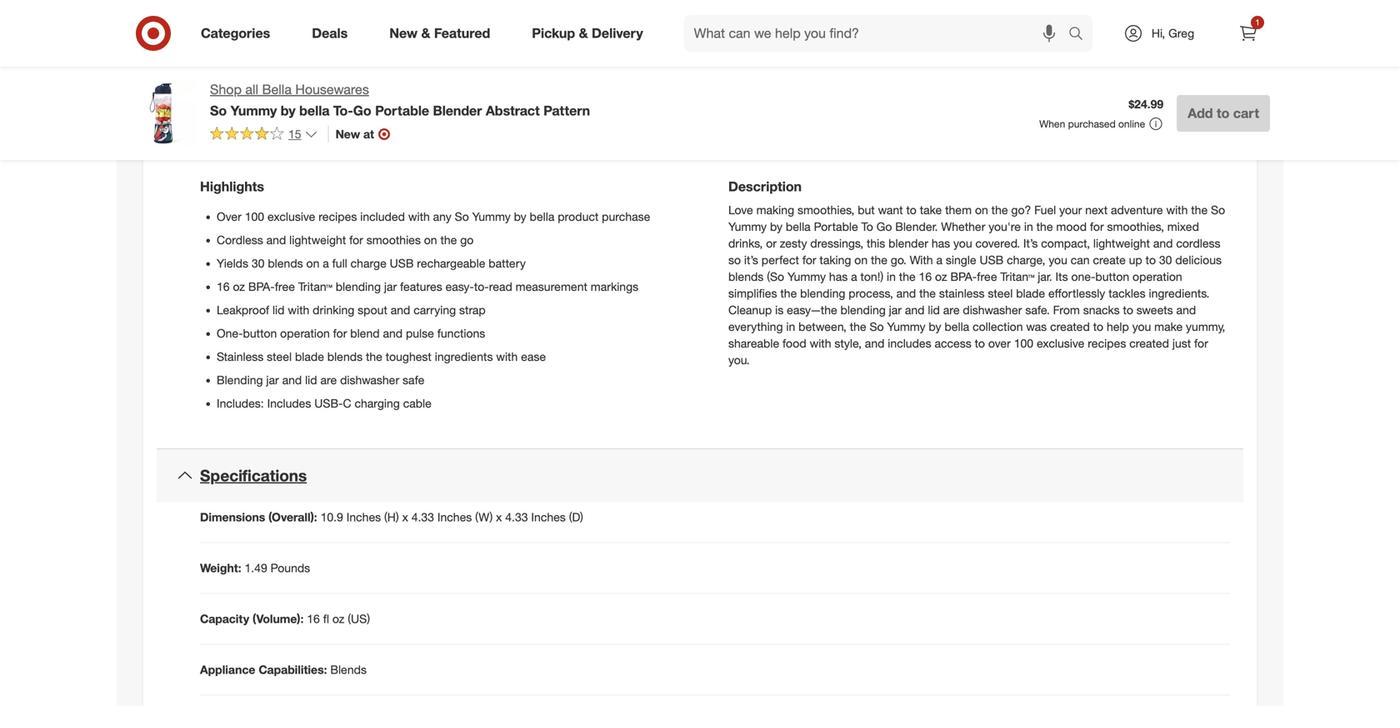 Task type: locate. For each thing, give the bounding box(es) containing it.
0 horizontal spatial 4.33
[[412, 510, 434, 525]]

in up it's
[[1025, 219, 1034, 234]]

2 vertical spatial in
[[787, 319, 796, 334]]

at
[[364, 127, 374, 141]]

over
[[989, 336, 1011, 350]]

1 x from the left
[[402, 510, 408, 525]]

yummy right (so
[[788, 269, 826, 284]]

blade up safe.
[[1017, 286, 1046, 300]]

yummy down all
[[231, 102, 277, 119]]

to-
[[474, 279, 489, 294]]

1 horizontal spatial operation
[[1133, 269, 1183, 284]]

blends right yields
[[268, 256, 303, 270]]

rechargeable
[[417, 256, 486, 270]]

1 horizontal spatial lightweight
[[1094, 236, 1151, 250]]

new left at
[[336, 127, 360, 141]]

you down whether
[[954, 236, 973, 250]]

0 vertical spatial created
[[1051, 319, 1090, 334]]

lid down stainless at the right top of page
[[928, 302, 940, 317]]

inches left (d)
[[531, 510, 566, 525]]

2 horizontal spatial inches
[[531, 510, 566, 525]]

& for pickup
[[579, 25, 588, 41]]

the down fuel
[[1037, 219, 1054, 234]]

1 horizontal spatial a
[[851, 269, 858, 284]]

included
[[360, 209, 405, 224]]

bella up access
[[945, 319, 970, 334]]

smoothies
[[367, 232, 421, 247]]

food
[[783, 336, 807, 350]]

to inside button
[[1217, 105, 1230, 121]]

yummy up drinks,
[[729, 219, 767, 234]]

cleanup
[[729, 302, 772, 317]]

and down ingredients.
[[1177, 302, 1197, 317]]

its
[[1056, 269, 1069, 284]]

portable inside description love making smoothies, but want to take them on the go? fuel your next adventure with the so yummy by bella portable to go blender. whether you're in the mood for smoothies, mixed drinks, or zesty dressings, this blender has you covered. it's compact, lightweight and cordless so it's perfect for taking on the go. with a single usb charge, you can create up to 30 delicious blends (so yummy has a ton!) in the 16 oz bpa-free tritan™ jar. its one-button operation simplifies the blending process, and the stainless steel blade effortlessly tackles ingredients. cleanup is easy—the blending jar and lid are dishwasher safe. from snacks to sweets and everything in between, the so yummy by bella collection was created to help you make yummy, shareable food with style, and includes access to over 100 exclusive recipes created just for you.
[[814, 219, 859, 234]]

0 vertical spatial steel
[[988, 286, 1013, 300]]

go inside 'shop all bella housewares so yummy by bella to-go portable  blender abstract pattern'
[[353, 102, 372, 119]]

safe
[[403, 373, 425, 387]]

in up food
[[787, 319, 796, 334]]

2 inches from the left
[[438, 510, 472, 525]]

and up stainless steel blade blends the toughest ingredients with ease
[[383, 326, 403, 340]]

x right (w)
[[496, 510, 502, 525]]

1 horizontal spatial jar
[[384, 279, 397, 294]]

0 vertical spatial go
[[353, 102, 372, 119]]

0 horizontal spatial x
[[402, 510, 408, 525]]

1 vertical spatial portable
[[814, 219, 859, 234]]

0 vertical spatial exclusive
[[268, 209, 315, 224]]

to right up
[[1146, 252, 1156, 267]]

are inside description love making smoothies, but want to take them on the go? fuel your next adventure with the so yummy by bella portable to go blender. whether you're in the mood for smoothies, mixed drinks, or zesty dressings, this blender has you covered. it's compact, lightweight and cordless so it's perfect for taking on the go. with a single usb charge, you can create up to 30 delicious blends (so yummy has a ton!) in the 16 oz bpa-free tritan™ jar. its one-button operation simplifies the blending process, and the stainless steel blade effortlessly tackles ingredients. cleanup is easy—the blending jar and lid are dishwasher safe. from snacks to sweets and everything in between, the so yummy by bella collection was created to help you make yummy, shareable food with style, and includes access to over 100 exclusive recipes created just for you.
[[944, 302, 960, 317]]

one-
[[217, 326, 243, 340]]

1 inches from the left
[[347, 510, 381, 525]]

0 horizontal spatial &
[[421, 25, 431, 41]]

to down 'snacks'
[[1094, 319, 1104, 334]]

0 vertical spatial jar
[[384, 279, 397, 294]]

button inside description love making smoothies, but want to take them on the go? fuel your next adventure with the so yummy by bella portable to go blender. whether you're in the mood for smoothies, mixed drinks, or zesty dressings, this blender has you covered. it's compact, lightweight and cordless so it's perfect for taking on the go. with a single usb charge, you can create up to 30 delicious blends (so yummy has a ton!) in the 16 oz bpa-free tritan™ jar. its one-button operation simplifies the blending process, and the stainless steel blade effortlessly tackles ingredients. cleanup is easy—the blending jar and lid are dishwasher safe. from snacks to sweets and everything in between, the so yummy by bella collection was created to help you make yummy, shareable food with style, and includes access to over 100 exclusive recipes created just for you.
[[1096, 269, 1130, 284]]

operation inside description love making smoothies, but want to take them on the go? fuel your next adventure with the so yummy by bella portable to go blender. whether you're in the mood for smoothies, mixed drinks, or zesty dressings, this blender has you covered. it's compact, lightweight and cordless so it's perfect for taking on the go. with a single usb charge, you can create up to 30 delicious blends (so yummy has a ton!) in the 16 oz bpa-free tritan™ jar. its one-button operation simplifies the blending process, and the stainless steel blade effortlessly tackles ingredients. cleanup is easy—the blending jar and lid are dishwasher safe. from snacks to sweets and everything in between, the so yummy by bella collection was created to help you make yummy, shareable food with style, and includes access to over 100 exclusive recipes created just for you.
[[1133, 269, 1183, 284]]

or
[[766, 236, 777, 250]]

exclusive
[[268, 209, 315, 224], [1037, 336, 1085, 350]]

on down over 100 exclusive recipes included with any so yummy by bella product purchase
[[424, 232, 437, 247]]

2 vertical spatial jar
[[266, 373, 279, 387]]

usb down smoothies on the top left of the page
[[390, 256, 414, 270]]

making
[[757, 202, 795, 217]]

(w)
[[475, 510, 493, 525]]

ingredients.
[[1149, 286, 1210, 300]]

2 x from the left
[[496, 510, 502, 525]]

1 vertical spatial dishwasher
[[340, 373, 400, 387]]

1 horizontal spatial button
[[1096, 269, 1130, 284]]

blends
[[268, 256, 303, 270], [729, 269, 764, 284], [327, 349, 363, 364]]

includes
[[888, 336, 932, 350]]

blender.
[[896, 219, 938, 234]]

& for new
[[421, 25, 431, 41]]

10.9
[[321, 510, 343, 525]]

0 vertical spatial portable
[[375, 102, 429, 119]]

a left full
[[323, 256, 329, 270]]

1 horizontal spatial inches
[[438, 510, 472, 525]]

this left item
[[691, 68, 724, 91]]

100 right over at the left top of the page
[[245, 209, 264, 224]]

mood
[[1057, 219, 1087, 234]]

blade up blending jar and lid are dishwasher safe
[[295, 349, 324, 364]]

1 vertical spatial recipes
[[1088, 336, 1127, 350]]

so right any
[[455, 209, 469, 224]]

smoothies, down adventure
[[1108, 219, 1165, 234]]

by up battery
[[514, 209, 527, 224]]

pattern
[[544, 102, 590, 119]]

1 horizontal spatial usb
[[980, 252, 1004, 267]]

& right pickup
[[579, 25, 588, 41]]

housewares
[[295, 81, 369, 98]]

recipes up cordless and lightweight for smoothies on the go
[[319, 209, 357, 224]]

simplifies
[[729, 286, 778, 300]]

0 horizontal spatial you
[[954, 236, 973, 250]]

cordless
[[1177, 236, 1221, 250]]

portable
[[375, 102, 429, 119], [814, 219, 859, 234]]

1 vertical spatial exclusive
[[1037, 336, 1085, 350]]

0 vertical spatial recipes
[[319, 209, 357, 224]]

1 horizontal spatial dishwasher
[[963, 302, 1023, 317]]

0 horizontal spatial 100
[[245, 209, 264, 224]]

16 inside description love making smoothies, but want to take them on the go? fuel your next adventure with the so yummy by bella portable to go blender. whether you're in the mood for smoothies, mixed drinks, or zesty dressings, this blender has you covered. it's compact, lightweight and cordless so it's perfect for taking on the go. with a single usb charge, you can create up to 30 delicious blends (so yummy has a ton!) in the 16 oz bpa-free tritan™ jar. its one-button operation simplifies the blending process, and the stainless steel blade effortlessly tackles ingredients. cleanup is easy—the blending jar and lid are dishwasher safe. from snacks to sweets and everything in between, the so yummy by bella collection was created to help you make yummy, shareable food with style, and includes access to over 100 exclusive recipes created just for you.
[[919, 269, 932, 284]]

go right to on the top
[[877, 219, 892, 234]]

inches left (h) on the bottom left
[[347, 510, 381, 525]]

What can we help you find? suggestions appear below search field
[[684, 15, 1073, 52]]

pickup & delivery link
[[518, 15, 664, 52]]

recipes inside description love making smoothies, but want to take them on the go? fuel your next adventure with the so yummy by bella portable to go blender. whether you're in the mood for smoothies, mixed drinks, or zesty dressings, this blender has you covered. it's compact, lightweight and cordless so it's perfect for taking on the go. with a single usb charge, you can create up to 30 delicious blends (so yummy has a ton!) in the 16 oz bpa-free tritan™ jar. its one-button operation simplifies the blending process, and the stainless steel blade effortlessly tackles ingredients. cleanup is easy—the blending jar and lid are dishwasher safe. from snacks to sweets and everything in between, the so yummy by bella collection was created to help you make yummy, shareable food with style, and includes access to over 100 exclusive recipes created just for you.
[[1088, 336, 1127, 350]]

stainless
[[217, 349, 264, 364]]

lightweight inside description love making smoothies, but want to take them on the go? fuel your next adventure with the so yummy by bella portable to go blender. whether you're in the mood for smoothies, mixed drinks, or zesty dressings, this blender has you covered. it's compact, lightweight and cordless so it's perfect for taking on the go. with a single usb charge, you can create up to 30 delicious blends (so yummy has a ton!) in the 16 oz bpa-free tritan™ jar. its one-button operation simplifies the blending process, and the stainless steel blade effortlessly tackles ingredients. cleanup is easy—the blending jar and lid are dishwasher safe. from snacks to sweets and everything in between, the so yummy by bella collection was created to help you make yummy, shareable food with style, and includes access to over 100 exclusive recipes created just for you.
[[1094, 236, 1151, 250]]

you.
[[729, 353, 750, 367]]

1 horizontal spatial 16
[[307, 612, 320, 626]]

on right them
[[976, 202, 989, 217]]

button down leakproof at the top left of the page
[[243, 326, 277, 340]]

weight:
[[200, 561, 241, 575]]

1 vertical spatial new
[[336, 127, 360, 141]]

tritan™
[[1001, 269, 1035, 284], [298, 279, 333, 294]]

dishwasher up charging
[[340, 373, 400, 387]]

0 horizontal spatial new
[[336, 127, 360, 141]]

the
[[992, 202, 1009, 217], [1192, 202, 1208, 217], [1037, 219, 1054, 234], [441, 232, 457, 247], [871, 252, 888, 267], [899, 269, 916, 284], [781, 286, 797, 300], [920, 286, 936, 300], [850, 319, 867, 334], [366, 349, 383, 364]]

0 vertical spatial button
[[1096, 269, 1130, 284]]

exclusive up cordless and lightweight for smoothies on the go
[[268, 209, 315, 224]]

1 horizontal spatial this
[[867, 236, 886, 250]]

100 down was
[[1015, 336, 1034, 350]]

0 horizontal spatial inches
[[347, 510, 381, 525]]

1 horizontal spatial recipes
[[1088, 336, 1127, 350]]

0 vertical spatial has
[[932, 236, 951, 250]]

blends inside description love making smoothies, but want to take them on the go? fuel your next adventure with the so yummy by bella portable to go blender. whether you're in the mood for smoothies, mixed drinks, or zesty dressings, this blender has you covered. it's compact, lightweight and cordless so it's perfect for taking on the go. with a single usb charge, you can create up to 30 delicious blends (so yummy has a ton!) in the 16 oz bpa-free tritan™ jar. its one-button operation simplifies the blending process, and the stainless steel blade effortlessly tackles ingredients. cleanup is easy—the blending jar and lid are dishwasher safe. from snacks to sweets and everything in between, the so yummy by bella collection was created to help you make yummy, shareable food with style, and includes access to over 100 exclusive recipes created just for you.
[[729, 269, 764, 284]]

with
[[1167, 202, 1188, 217], [408, 209, 430, 224], [288, 303, 310, 317], [810, 336, 832, 350], [496, 349, 518, 364]]

love
[[729, 202, 754, 217]]

usb inside description love making smoothies, but want to take them on the go? fuel your next adventure with the so yummy by bella portable to go blender. whether you're in the mood for smoothies, mixed drinks, or zesty dressings, this blender has you covered. it's compact, lightweight and cordless so it's perfect for taking on the go. with a single usb charge, you can create up to 30 delicious blends (so yummy has a ton!) in the 16 oz bpa-free tritan™ jar. its one-button operation simplifies the blending process, and the stainless steel blade effortlessly tackles ingredients. cleanup is easy—the blending jar and lid are dishwasher safe. from snacks to sweets and everything in between, the so yummy by bella collection was created to help you make yummy, shareable food with style, and includes access to over 100 exclusive recipes created just for you.
[[980, 252, 1004, 267]]

4.33 right (h) on the bottom left
[[412, 510, 434, 525]]

1 vertical spatial smoothies,
[[1108, 219, 1165, 234]]

1 horizontal spatial are
[[944, 302, 960, 317]]

purchase
[[602, 209, 651, 224]]

& left featured
[[421, 25, 431, 41]]

0 horizontal spatial created
[[1051, 319, 1090, 334]]

jar up includes
[[266, 373, 279, 387]]

toughest
[[386, 349, 432, 364]]

recipes
[[319, 209, 357, 224], [1088, 336, 1127, 350]]

16 down with
[[919, 269, 932, 284]]

portable up "dressings," on the right top of the page
[[814, 219, 859, 234]]

1 horizontal spatial in
[[887, 269, 896, 284]]

bpa- up stainless at the right top of page
[[951, 269, 977, 284]]

c
[[343, 396, 352, 410]]

1 horizontal spatial free
[[977, 269, 998, 284]]

with
[[910, 252, 934, 267]]

fuel
[[1035, 202, 1057, 217]]

1 horizontal spatial steel
[[988, 286, 1013, 300]]

2 horizontal spatial jar
[[889, 302, 902, 317]]

over
[[217, 209, 242, 224]]

drinks,
[[729, 236, 763, 250]]

1 horizontal spatial bpa-
[[951, 269, 977, 284]]

1 horizontal spatial &
[[579, 25, 588, 41]]

exclusive down was
[[1037, 336, 1085, 350]]

&
[[421, 25, 431, 41], [579, 25, 588, 41]]

description love making smoothies, but want to take them on the go? fuel your next adventure with the so yummy by bella portable to go blender. whether you're in the mood for smoothies, mixed drinks, or zesty dressings, this blender has you covered. it's compact, lightweight and cordless so it's perfect for taking on the go. with a single usb charge, you can create up to 30 delicious blends (so yummy has a ton!) in the 16 oz bpa-free tritan™ jar. its one-button operation simplifies the blending process, and the stainless steel blade effortlessly tackles ingredients. cleanup is easy—the blending jar and lid are dishwasher safe. from snacks to sweets and everything in between, the so yummy by bella collection was created to help you make yummy, shareable food with style, and includes access to over 100 exclusive recipes created just for you.
[[729, 178, 1226, 367]]

the down go.
[[899, 269, 916, 284]]

2 horizontal spatial in
[[1025, 219, 1034, 234]]

and down go.
[[897, 286, 917, 300]]

2 horizontal spatial 16
[[919, 269, 932, 284]]

in down go.
[[887, 269, 896, 284]]

includes
[[267, 396, 311, 410]]

1 horizontal spatial go
[[877, 219, 892, 234]]

and right style,
[[865, 336, 885, 350]]

2 horizontal spatial you
[[1133, 319, 1152, 334]]

1 horizontal spatial tritan™
[[1001, 269, 1035, 284]]

30 right up
[[1160, 252, 1173, 267]]

0 horizontal spatial oz
[[233, 279, 245, 294]]

jar up the spout
[[384, 279, 397, 294]]

1 vertical spatial you
[[1049, 252, 1068, 267]]

(h)
[[384, 510, 399, 525]]

weight: 1.49 pounds
[[200, 561, 310, 575]]

0 vertical spatial this
[[691, 68, 724, 91]]

0 horizontal spatial button
[[243, 326, 277, 340]]

new for new & featured
[[390, 25, 418, 41]]

a
[[937, 252, 943, 267], [323, 256, 329, 270], [851, 269, 858, 284]]

pounds
[[271, 561, 310, 575]]

1 horizontal spatial 100
[[1015, 336, 1034, 350]]

100 inside description love making smoothies, but want to take them on the go? fuel your next adventure with the so yummy by bella portable to go blender. whether you're in the mood for smoothies, mixed drinks, or zesty dressings, this blender has you covered. it's compact, lightweight and cordless so it's perfect for taking on the go. with a single usb charge, you can create up to 30 delicious blends (so yummy has a ton!) in the 16 oz bpa-free tritan™ jar. its one-button operation simplifies the blending process, and the stainless steel blade effortlessly tackles ingredients. cleanup is easy—the blending jar and lid are dishwasher safe. from snacks to sweets and everything in between, the so yummy by bella collection was created to help you make yummy, shareable food with style, and includes access to over 100 exclusive recipes created just for you.
[[1015, 336, 1034, 350]]

2 horizontal spatial oz
[[936, 269, 948, 284]]

you
[[954, 236, 973, 250], [1049, 252, 1068, 267], [1133, 319, 1152, 334]]

and right cordless
[[267, 232, 286, 247]]

usb down covered.
[[980, 252, 1004, 267]]

are down stainless at the right top of page
[[944, 302, 960, 317]]

steel
[[988, 286, 1013, 300], [267, 349, 292, 364]]

0 horizontal spatial portable
[[375, 102, 429, 119]]

lid
[[928, 302, 940, 317], [273, 303, 285, 317], [305, 373, 317, 387]]

capabilities:
[[259, 663, 327, 677]]

steel inside description love making smoothies, but want to take them on the go? fuel your next adventure with the so yummy by bella portable to go blender. whether you're in the mood for smoothies, mixed drinks, or zesty dressings, this blender has you covered. it's compact, lightweight and cordless so it's perfect for taking on the go. with a single usb charge, you can create up to 30 delicious blends (so yummy has a ton!) in the 16 oz bpa-free tritan™ jar. its one-button operation simplifies the blending process, and the stainless steel blade effortlessly tackles ingredients. cleanup is easy—the blending jar and lid are dishwasher safe. from snacks to sweets and everything in between, the so yummy by bella collection was created to help you make yummy, shareable food with style, and includes access to over 100 exclusive recipes created just for you.
[[988, 286, 1013, 300]]

greg
[[1169, 26, 1195, 40]]

easy—the
[[787, 302, 838, 317]]

tritan™ inside description love making smoothies, but want to take them on the go? fuel your next adventure with the so yummy by bella portable to go blender. whether you're in the mood for smoothies, mixed drinks, or zesty dressings, this blender has you covered. it's compact, lightweight and cordless so it's perfect for taking on the go. with a single usb charge, you can create up to 30 delicious blends (so yummy has a ton!) in the 16 oz bpa-free tritan™ jar. its one-button operation simplifies the blending process, and the stainless steel blade effortlessly tackles ingredients. cleanup is easy—the blending jar and lid are dishwasher safe. from snacks to sweets and everything in between, the so yummy by bella collection was created to help you make yummy, shareable food with style, and includes access to over 100 exclusive recipes created just for you.
[[1001, 269, 1035, 284]]

jar down process, on the top of page
[[889, 302, 902, 317]]

by down bella
[[281, 102, 296, 119]]

operation up ingredients.
[[1133, 269, 1183, 284]]

new & featured
[[390, 25, 491, 41]]

tritan™ up "drinking"
[[298, 279, 333, 294]]

new left featured
[[390, 25, 418, 41]]

with down the between,
[[810, 336, 832, 350]]

a right with
[[937, 252, 943, 267]]

delivery
[[592, 25, 643, 41]]

0 horizontal spatial blends
[[268, 256, 303, 270]]

1 horizontal spatial created
[[1130, 336, 1170, 350]]

0 vertical spatial new
[[390, 25, 418, 41]]

specifications
[[200, 466, 307, 485]]

oz right fl
[[333, 612, 345, 626]]

are
[[944, 302, 960, 317], [321, 373, 337, 387]]

between,
[[799, 319, 847, 334]]

has up with
[[932, 236, 951, 250]]

to left over on the right
[[975, 336, 986, 350]]

go up at
[[353, 102, 372, 119]]

oz inside description love making smoothies, but want to take them on the go? fuel your next adventure with the so yummy by bella portable to go blender. whether you're in the mood for smoothies, mixed drinks, or zesty dressings, this blender has you covered. it's compact, lightweight and cordless so it's perfect for taking on the go. with a single usb charge, you can create up to 30 delicious blends (so yummy has a ton!) in the 16 oz bpa-free tritan™ jar. its one-button operation simplifies the blending process, and the stainless steel blade effortlessly tackles ingredients. cleanup is easy—the blending jar and lid are dishwasher safe. from snacks to sweets and everything in between, the so yummy by bella collection was created to help you make yummy, shareable food with style, and includes access to over 100 exclusive recipes created just for you.
[[936, 269, 948, 284]]

1 & from the left
[[421, 25, 431, 41]]

in
[[1025, 219, 1034, 234], [887, 269, 896, 284], [787, 319, 796, 334]]

0 vertical spatial dishwasher
[[963, 302, 1023, 317]]

1 horizontal spatial 4.33
[[506, 510, 528, 525]]

but
[[858, 202, 875, 217]]

hi,
[[1152, 26, 1166, 40]]

1 vertical spatial operation
[[280, 326, 330, 340]]

2 horizontal spatial lid
[[928, 302, 940, 317]]

for down "drinking"
[[333, 326, 347, 340]]

lid up includes: includes usb-c charging cable
[[305, 373, 317, 387]]

so down the shop
[[210, 102, 227, 119]]

appliance capabilities: blends
[[200, 663, 367, 677]]

all
[[245, 81, 259, 98]]

1 vertical spatial this
[[867, 236, 886, 250]]

dimensions
[[200, 510, 265, 525]]

you down sweets at the top right of the page
[[1133, 319, 1152, 334]]

taking
[[820, 252, 852, 267]]

0 vertical spatial you
[[954, 236, 973, 250]]

steel right stainless
[[267, 349, 292, 364]]

bpa- inside description love making smoothies, but want to take them on the go? fuel your next adventure with the so yummy by bella portable to go blender. whether you're in the mood for smoothies, mixed drinks, or zesty dressings, this blender has you covered. it's compact, lightweight and cordless so it's perfect for taking on the go. with a single usb charge, you can create up to 30 delicious blends (so yummy has a ton!) in the 16 oz bpa-free tritan™ jar. its one-button operation simplifies the blending process, and the stainless steel blade effortlessly tackles ingredients. cleanup is easy—the blending jar and lid are dishwasher safe. from snacks to sweets and everything in between, the so yummy by bella collection was created to help you make yummy, shareable food with style, and includes access to over 100 exclusive recipes created just for you.
[[951, 269, 977, 284]]

x right (h) on the bottom left
[[402, 510, 408, 525]]

you up "its"
[[1049, 252, 1068, 267]]

0 horizontal spatial lightweight
[[289, 232, 346, 247]]

1 horizontal spatial blade
[[1017, 286, 1046, 300]]

on left full
[[306, 256, 320, 270]]

dressings,
[[811, 236, 864, 250]]

lightweight up full
[[289, 232, 346, 247]]

0 horizontal spatial steel
[[267, 349, 292, 364]]

1 vertical spatial created
[[1130, 336, 1170, 350]]

specifications button
[[157, 449, 1244, 502]]

2 & from the left
[[579, 25, 588, 41]]

to down tackles
[[1124, 302, 1134, 317]]

30 right yields
[[252, 256, 265, 270]]

your
[[1060, 202, 1083, 217]]

0 vertical spatial blade
[[1017, 286, 1046, 300]]

blends down it's
[[729, 269, 764, 284]]

bella
[[299, 102, 330, 119], [530, 209, 555, 224], [786, 219, 811, 234], [945, 319, 970, 334]]

1 horizontal spatial exclusive
[[1037, 336, 1085, 350]]

0 vertical spatial smoothies,
[[798, 202, 855, 217]]

1 vertical spatial go
[[877, 219, 892, 234]]

1 vertical spatial has
[[830, 269, 848, 284]]

leakproof
[[217, 303, 269, 317]]

blade
[[1017, 286, 1046, 300], [295, 349, 324, 364]]

1 horizontal spatial oz
[[333, 612, 345, 626]]

jar inside description love making smoothies, but want to take them on the go? fuel your next adventure with the so yummy by bella portable to go blender. whether you're in the mood for smoothies, mixed drinks, or zesty dressings, this blender has you covered. it's compact, lightweight and cordless so it's perfect for taking on the go. with a single usb charge, you can create up to 30 delicious blends (so yummy has a ton!) in the 16 oz bpa-free tritan™ jar. its one-button operation simplifies the blending process, and the stainless steel blade effortlessly tackles ingredients. cleanup is easy—the blending jar and lid are dishwasher safe. from snacks to sweets and everything in between, the so yummy by bella collection was created to help you make yummy, shareable food with style, and includes access to over 100 exclusive recipes created just for you.
[[889, 302, 902, 317]]

0 horizontal spatial operation
[[280, 326, 330, 340]]

0 vertical spatial are
[[944, 302, 960, 317]]

1 horizontal spatial new
[[390, 25, 418, 41]]

16 down yields
[[217, 279, 230, 294]]

2 horizontal spatial blends
[[729, 269, 764, 284]]

oz up leakproof at the top left of the page
[[233, 279, 245, 294]]

features
[[400, 279, 442, 294]]

oz down single at the right top of the page
[[936, 269, 948, 284]]

0 horizontal spatial free
[[275, 279, 295, 294]]

exclusive inside description love making smoothies, but want to take them on the go? fuel your next adventure with the so yummy by bella portable to go blender. whether you're in the mood for smoothies, mixed drinks, or zesty dressings, this blender has you covered. it's compact, lightweight and cordless so it's perfect for taking on the go. with a single usb charge, you can create up to 30 delicious blends (so yummy has a ton!) in the 16 oz bpa-free tritan™ jar. its one-button operation simplifies the blending process, and the stainless steel blade effortlessly tackles ingredients. cleanup is easy—the blending jar and lid are dishwasher safe. from snacks to sweets and everything in between, the so yummy by bella collection was created to help you make yummy, shareable food with style, and includes access to over 100 exclusive recipes created just for you.
[[1037, 336, 1085, 350]]

0 horizontal spatial are
[[321, 373, 337, 387]]

lightweight up create
[[1094, 236, 1151, 250]]

0 horizontal spatial blade
[[295, 349, 324, 364]]

dishwasher
[[963, 302, 1023, 317], [340, 373, 400, 387]]

take
[[920, 202, 942, 217]]

0 horizontal spatial dishwasher
[[340, 373, 400, 387]]

blender
[[889, 236, 929, 250]]

are up usb-
[[321, 373, 337, 387]]

it's
[[745, 252, 759, 267]]



Task type: describe. For each thing, give the bounding box(es) containing it.
usb-
[[315, 396, 343, 410]]

effortlessly
[[1049, 286, 1106, 300]]

0 horizontal spatial tritan™
[[298, 279, 333, 294]]

it's
[[1024, 236, 1038, 250]]

free inside description love making smoothies, but want to take them on the go? fuel your next adventure with the so yummy by bella portable to go blender. whether you're in the mood for smoothies, mixed drinks, or zesty dressings, this blender has you covered. it's compact, lightweight and cordless so it's perfect for taking on the go. with a single usb charge, you can create up to 30 delicious blends (so yummy has a ton!) in the 16 oz bpa-free tritan™ jar. its one-button operation simplifies the blending process, and the stainless steel blade effortlessly tackles ingredients. cleanup is easy—the blending jar and lid are dishwasher safe. from snacks to sweets and everything in between, the so yummy by bella collection was created to help you make yummy, shareable food with style, and includes access to over 100 exclusive recipes created just for you.
[[977, 269, 998, 284]]

the up ton!)
[[871, 252, 888, 267]]

2 horizontal spatial a
[[937, 252, 943, 267]]

bella up the 'zesty'
[[786, 219, 811, 234]]

and up includes
[[282, 373, 302, 387]]

pulse
[[406, 326, 434, 340]]

add
[[1188, 105, 1214, 121]]

with up mixed
[[1167, 202, 1188, 217]]

portable inside 'shop all bella housewares so yummy by bella to-go portable  blender abstract pattern'
[[375, 102, 429, 119]]

want
[[878, 202, 903, 217]]

blending up leakproof lid with drinking spout and carrying strap at left
[[336, 279, 381, 294]]

so
[[729, 252, 741, 267]]

featured
[[434, 25, 491, 41]]

go
[[460, 232, 474, 247]]

add to cart
[[1188, 105, 1260, 121]]

0 horizontal spatial has
[[830, 269, 848, 284]]

1 vertical spatial steel
[[267, 349, 292, 364]]

yields
[[217, 256, 248, 270]]

measurement
[[516, 279, 588, 294]]

markings
[[591, 279, 639, 294]]

them
[[946, 202, 972, 217]]

compact,
[[1042, 236, 1091, 250]]

spout
[[358, 303, 388, 317]]

2 vertical spatial you
[[1133, 319, 1152, 334]]

on up ton!)
[[855, 252, 868, 267]]

includes: includes usb-c charging cable
[[217, 396, 432, 410]]

0 horizontal spatial smoothies,
[[798, 202, 855, 217]]

the left go
[[441, 232, 457, 247]]

yummy inside 'shop all bella housewares so yummy by bella to-go portable  blender abstract pattern'
[[231, 102, 277, 119]]

2 4.33 from the left
[[506, 510, 528, 525]]

1 vertical spatial are
[[321, 373, 337, 387]]

categories link
[[187, 15, 291, 52]]

1 horizontal spatial blends
[[327, 349, 363, 364]]

deals
[[312, 25, 348, 41]]

the down with
[[920, 286, 936, 300]]

about
[[631, 68, 686, 91]]

30 inside description love making smoothies, but want to take them on the go? fuel your next adventure with the so yummy by bella portable to go blender. whether you're in the mood for smoothies, mixed drinks, or zesty dressings, this blender has you covered. it's compact, lightweight and cordless so it's perfect for taking on the go. with a single usb charge, you can create up to 30 delicious blends (so yummy has a ton!) in the 16 oz bpa-free tritan™ jar. its one-button operation simplifies the blending process, and the stainless steel blade effortlessly tackles ingredients. cleanup is easy—the blending jar and lid are dishwasher safe. from snacks to sweets and everything in between, the so yummy by bella collection was created to help you make yummy, shareable food with style, and includes access to over 100 exclusive recipes created just for you.
[[1160, 252, 1173, 267]]

(volume):
[[253, 612, 304, 626]]

pickup
[[532, 25, 575, 41]]

and up "includes"
[[905, 302, 925, 317]]

make
[[1155, 319, 1183, 334]]

1.49
[[245, 561, 267, 575]]

when
[[1040, 118, 1066, 130]]

mixed
[[1168, 219, 1200, 234]]

to up the blender.
[[907, 202, 917, 217]]

item
[[730, 68, 770, 91]]

0 horizontal spatial recipes
[[319, 209, 357, 224]]

one-button operation for blend and pulse functions
[[217, 326, 486, 340]]

image of so yummy by bella to-go portable  blender abstract pattern image
[[130, 80, 197, 147]]

blending down process, on the top of page
[[841, 302, 886, 317]]

0 horizontal spatial exclusive
[[268, 209, 315, 224]]

charge,
[[1007, 252, 1046, 267]]

yummy up "includes"
[[888, 319, 926, 334]]

search
[[1061, 27, 1102, 43]]

shop all bella housewares so yummy by bella to-go portable  blender abstract pattern
[[210, 81, 590, 119]]

$24.99
[[1129, 97, 1164, 111]]

0 horizontal spatial a
[[323, 256, 329, 270]]

3 inches from the left
[[531, 510, 566, 525]]

single
[[946, 252, 977, 267]]

help
[[1107, 319, 1130, 334]]

0 horizontal spatial 16
[[217, 279, 230, 294]]

blender
[[433, 102, 482, 119]]

yummy up go
[[472, 209, 511, 224]]

(so
[[767, 269, 785, 284]]

details
[[200, 135, 253, 154]]

0 horizontal spatial this
[[691, 68, 724, 91]]

over 100 exclusive recipes included with any so yummy by bella product purchase
[[217, 209, 651, 224]]

0 horizontal spatial lid
[[273, 303, 285, 317]]

1 horizontal spatial smoothies,
[[1108, 219, 1165, 234]]

by inside 'shop all bella housewares so yummy by bella to-go portable  blender abstract pattern'
[[281, 102, 296, 119]]

so inside 'shop all bella housewares so yummy by bella to-go portable  blender abstract pattern'
[[210, 102, 227, 119]]

by down 'making'
[[770, 219, 783, 234]]

online
[[1119, 118, 1146, 130]]

next
[[1086, 202, 1108, 217]]

0 horizontal spatial in
[[787, 319, 796, 334]]

pickup & delivery
[[532, 25, 643, 41]]

blending jar and lid are dishwasher safe
[[217, 373, 425, 387]]

you're
[[989, 219, 1021, 234]]

for up charge
[[349, 232, 363, 247]]

ton!)
[[861, 269, 884, 284]]

jar.
[[1038, 269, 1053, 284]]

new & featured link
[[375, 15, 511, 52]]

whether
[[942, 219, 986, 234]]

and down mixed
[[1154, 236, 1174, 250]]

1 vertical spatial in
[[887, 269, 896, 284]]

1 horizontal spatial lid
[[305, 373, 317, 387]]

0 horizontal spatial jar
[[266, 373, 279, 387]]

this inside description love making smoothies, but want to take them on the go? fuel your next adventure with the so yummy by bella portable to go blender. whether you're in the mood for smoothies, mixed drinks, or zesty dressings, this blender has you covered. it's compact, lightweight and cordless so it's perfect for taking on the go. with a single usb charge, you can create up to 30 delicious blends (so yummy has a ton!) in the 16 oz bpa-free tritan™ jar. its one-button operation simplifies the blending process, and the stainless steel blade effortlessly tackles ingredients. cleanup is easy—the blending jar and lid are dishwasher safe. from snacks to sweets and everything in between, the so yummy by bella collection was created to help you make yummy, shareable food with style, and includes access to over 100 exclusive recipes created just for you.
[[867, 236, 886, 250]]

is
[[776, 302, 784, 317]]

for down the 'zesty'
[[803, 252, 817, 267]]

about this item
[[631, 68, 770, 91]]

easy-
[[446, 279, 474, 294]]

shop
[[210, 81, 242, 98]]

stainless steel blade blends the toughest ingredients with ease
[[217, 349, 546, 364]]

deals link
[[298, 15, 369, 52]]

with left "drinking"
[[288, 303, 310, 317]]

0 horizontal spatial usb
[[390, 256, 414, 270]]

drinking
[[313, 303, 355, 317]]

new at
[[336, 127, 374, 141]]

lid inside description love making smoothies, but want to take them on the go? fuel your next adventure with the so yummy by bella portable to go blender. whether you're in the mood for smoothies, mixed drinks, or zesty dressings, this blender has you covered. it's compact, lightweight and cordless so it's perfect for taking on the go. with a single usb charge, you can create up to 30 delicious blends (so yummy has a ton!) in the 16 oz bpa-free tritan™ jar. its one-button operation simplifies the blending process, and the stainless steel blade effortlessly tackles ingredients. cleanup is easy—the blending jar and lid are dishwasher safe. from snacks to sweets and everything in between, the so yummy by bella collection was created to help you make yummy, shareable food with style, and includes access to over 100 exclusive recipes created just for you.
[[928, 302, 940, 317]]

and right the spout
[[391, 303, 411, 317]]

perfect
[[762, 252, 800, 267]]

read
[[489, 279, 513, 294]]

by up access
[[929, 319, 942, 334]]

charging
[[355, 396, 400, 410]]

with left any
[[408, 209, 430, 224]]

so down process, on the top of page
[[870, 319, 884, 334]]

the up you're
[[992, 202, 1009, 217]]

1 horizontal spatial has
[[932, 236, 951, 250]]

capacity (volume): 16 fl oz (us)
[[200, 612, 370, 626]]

dimensions (overall): 10.9 inches (h) x 4.33 inches (w) x 4.33 inches (d)
[[200, 510, 584, 525]]

leakproof lid with drinking spout and carrying strap
[[217, 303, 486, 317]]

safe.
[[1026, 302, 1050, 317]]

dishwasher inside description love making smoothies, but want to take them on the go? fuel your next adventure with the so yummy by bella portable to go blender. whether you're in the mood for smoothies, mixed drinks, or zesty dressings, this blender has you covered. it's compact, lightweight and cordless so it's perfect for taking on the go. with a single usb charge, you can create up to 30 delicious blends (so yummy has a ton!) in the 16 oz bpa-free tritan™ jar. its one-button operation simplifies the blending process, and the stainless steel blade effortlessly tackles ingredients. cleanup is easy—the blending jar and lid are dishwasher safe. from snacks to sweets and everything in between, the so yummy by bella collection was created to help you make yummy, shareable food with style, and includes access to over 100 exclusive recipes created just for you.
[[963, 302, 1023, 317]]

blade inside description love making smoothies, but want to take them on the go? fuel your next adventure with the so yummy by bella portable to go blender. whether you're in the mood for smoothies, mixed drinks, or zesty dressings, this blender has you covered. it's compact, lightweight and cordless so it's perfect for taking on the go. with a single usb charge, you can create up to 30 delicious blends (so yummy has a ton!) in the 16 oz bpa-free tritan™ jar. its one-button operation simplifies the blending process, and the stainless steel blade effortlessly tackles ingredients. cleanup is easy—the blending jar and lid are dishwasher safe. from snacks to sweets and everything in between, the so yummy by bella collection was created to help you make yummy, shareable food with style, and includes access to over 100 exclusive recipes created just for you.
[[1017, 286, 1046, 300]]

1
[[1256, 17, 1261, 28]]

(us)
[[348, 612, 370, 626]]

categories
[[201, 25, 270, 41]]

for down next
[[1091, 219, 1104, 234]]

the up style,
[[850, 319, 867, 334]]

blend
[[350, 326, 380, 340]]

for down yummy,
[[1195, 336, 1209, 350]]

when purchased online
[[1040, 118, 1146, 130]]

cordless and lightweight for smoothies on the go
[[217, 232, 474, 247]]

0 horizontal spatial bpa-
[[248, 279, 275, 294]]

bella inside 'shop all bella housewares so yummy by bella to-go portable  blender abstract pattern'
[[299, 102, 330, 119]]

up
[[1130, 252, 1143, 267]]

style,
[[835, 336, 862, 350]]

0 horizontal spatial 30
[[252, 256, 265, 270]]

yummy,
[[1187, 319, 1226, 334]]

0 vertical spatial 100
[[245, 209, 264, 224]]

search button
[[1061, 15, 1102, 55]]

so up "cordless"
[[1212, 202, 1226, 217]]

with left the ease
[[496, 349, 518, 364]]

the down blend
[[366, 349, 383, 364]]

blending up easy—the
[[801, 286, 846, 300]]

go inside description love making smoothies, but want to take them on the go? fuel your next adventure with the so yummy by bella portable to go blender. whether you're in the mood for smoothies, mixed drinks, or zesty dressings, this blender has you covered. it's compact, lightweight and cordless so it's perfect for taking on the go. with a single usb charge, you can create up to 30 delicious blends (so yummy has a ton!) in the 16 oz bpa-free tritan™ jar. its one-button operation simplifies the blending process, and the stainless steel blade effortlessly tackles ingredients. cleanup is easy—the blending jar and lid are dishwasher safe. from snacks to sweets and everything in between, the so yummy by bella collection was created to help you make yummy, shareable food with style, and includes access to over 100 exclusive recipes created just for you.
[[877, 219, 892, 234]]

the up mixed
[[1192, 202, 1208, 217]]

includes:
[[217, 396, 264, 410]]

1 horizontal spatial you
[[1049, 252, 1068, 267]]

add to cart button
[[1177, 95, 1271, 132]]

the up is
[[781, 286, 797, 300]]

1 4.33 from the left
[[412, 510, 434, 525]]

go?
[[1012, 202, 1032, 217]]

access
[[935, 336, 972, 350]]

highlights
[[200, 178, 264, 195]]

0 vertical spatial in
[[1025, 219, 1034, 234]]

bella left product
[[530, 209, 555, 224]]

15 link
[[210, 126, 318, 145]]

new for new at
[[336, 127, 360, 141]]

ingredients
[[435, 349, 493, 364]]

description
[[729, 178, 802, 195]]

adventure
[[1111, 202, 1164, 217]]



Task type: vqa. For each thing, say whether or not it's contained in the screenshot.
shape button to the top
no



